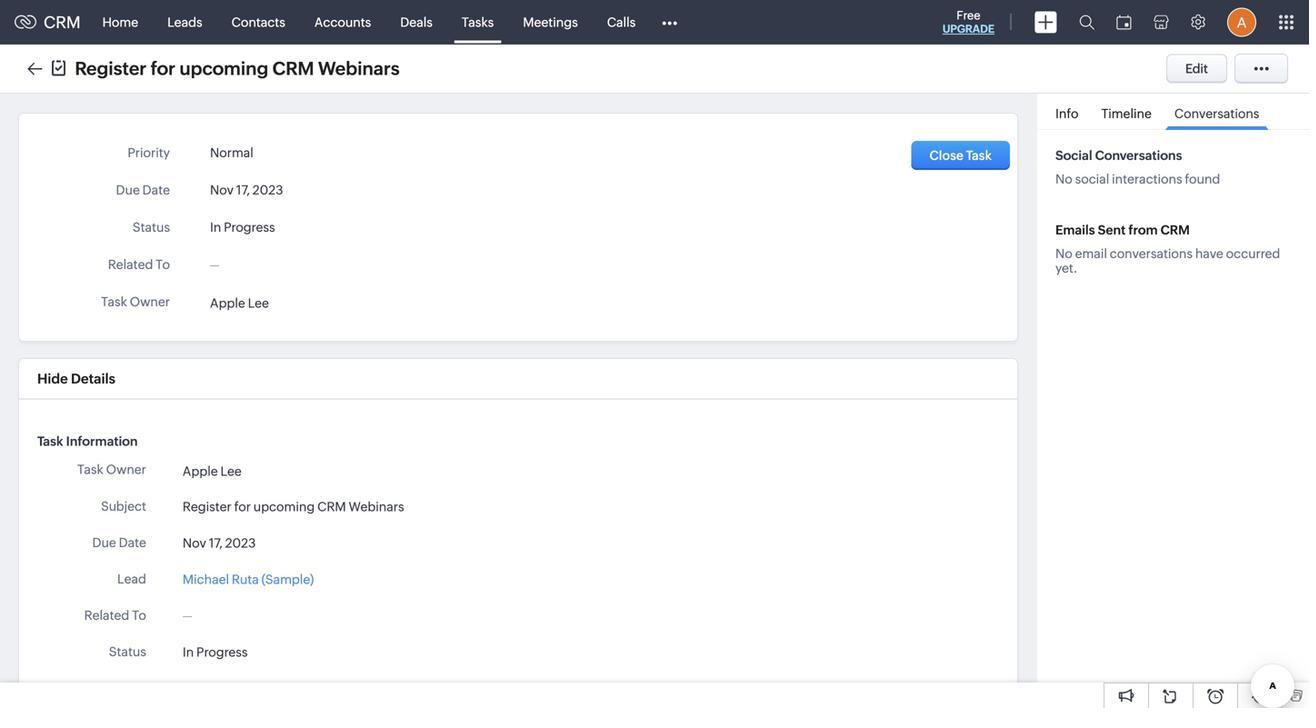 Task type: vqa. For each thing, say whether or not it's contained in the screenshot.
NONE field
no



Task type: describe. For each thing, give the bounding box(es) containing it.
1 horizontal spatial register
[[183, 500, 232, 514]]

0 vertical spatial in progress
[[210, 220, 275, 235]]

social
[[1075, 172, 1110, 186]]

edit
[[1186, 61, 1208, 76]]

search image
[[1079, 15, 1095, 30]]

leads
[[167, 15, 202, 30]]

hide details
[[37, 371, 115, 387]]

1 vertical spatial due
[[92, 535, 116, 550]]

1 vertical spatial due date
[[92, 535, 146, 550]]

no inside social conversations no social interactions found
[[1056, 172, 1073, 186]]

0 vertical spatial apple lee
[[210, 296, 269, 310]]

michael
[[183, 572, 229, 587]]

emails sent from crm no email conversations have occurred yet.
[[1056, 223, 1281, 276]]

0 vertical spatial nov
[[210, 183, 234, 197]]

0 horizontal spatial register
[[75, 58, 147, 79]]

leads link
[[153, 0, 217, 44]]

1 vertical spatial in progress
[[183, 645, 248, 660]]

contacts link
[[217, 0, 300, 44]]

edit button
[[1167, 54, 1228, 83]]

accounts link
[[300, 0, 386, 44]]

lead
[[117, 572, 146, 586]]

0 vertical spatial conversations
[[1175, 106, 1260, 121]]

tasks link
[[447, 0, 509, 44]]

0 vertical spatial due date
[[116, 183, 170, 197]]

1 vertical spatial date
[[119, 535, 146, 550]]

from
[[1129, 223, 1158, 237]]

1 vertical spatial register for upcoming crm webinars
[[183, 500, 404, 514]]

meetings
[[523, 15, 578, 30]]

sent
[[1098, 223, 1126, 237]]

0 vertical spatial priority
[[128, 145, 170, 160]]

0 vertical spatial 2023
[[253, 183, 283, 197]]

1 vertical spatial nov 17, 2023
[[183, 536, 256, 550]]

calendar image
[[1117, 15, 1132, 30]]

deals
[[400, 15, 433, 30]]

no inside emails sent from crm no email conversations have occurred yet.
[[1056, 246, 1073, 261]]

1 horizontal spatial lee
[[248, 296, 269, 310]]

home
[[102, 15, 138, 30]]

profile element
[[1217, 0, 1268, 44]]

have
[[1196, 246, 1224, 261]]

1 vertical spatial related to
[[84, 608, 146, 623]]

task left information
[[37, 434, 63, 449]]

1 vertical spatial 2023
[[225, 536, 256, 550]]

0 vertical spatial nov 17, 2023
[[210, 183, 283, 197]]

task inside close task link
[[966, 148, 992, 163]]

0 vertical spatial register for upcoming crm webinars
[[75, 58, 400, 79]]

0 vertical spatial upcoming
[[179, 58, 268, 79]]

close task
[[930, 148, 992, 163]]

1 vertical spatial task owner
[[77, 462, 146, 477]]

1 horizontal spatial in
[[210, 220, 221, 235]]

0 horizontal spatial 17,
[[209, 536, 223, 550]]

crm inside emails sent from crm no email conversations have occurred yet.
[[1161, 223, 1190, 237]]

task down task information
[[77, 462, 103, 477]]

0 vertical spatial owner
[[130, 295, 170, 309]]

1 vertical spatial apple
[[183, 464, 218, 479]]

michael ruta (sample) link
[[183, 570, 314, 589]]

timeline
[[1102, 106, 1152, 121]]

free upgrade
[[943, 9, 995, 35]]

meetings link
[[509, 0, 593, 44]]



Task type: locate. For each thing, give the bounding box(es) containing it.
2 no from the top
[[1056, 246, 1073, 261]]

task up details on the left of the page
[[101, 295, 127, 309]]

occurred
[[1226, 246, 1281, 261]]

1 vertical spatial register
[[183, 500, 232, 514]]

0 vertical spatial register
[[75, 58, 147, 79]]

1 vertical spatial nov
[[183, 536, 206, 550]]

0 vertical spatial for
[[151, 58, 175, 79]]

conversations link
[[1166, 94, 1269, 130]]

no
[[1056, 172, 1073, 186], [1056, 246, 1073, 261]]

task owner down information
[[77, 462, 146, 477]]

profile image
[[1228, 8, 1257, 37]]

1 horizontal spatial nov
[[210, 183, 234, 197]]

ruta
[[232, 572, 259, 587]]

upcoming down the contacts
[[179, 58, 268, 79]]

home link
[[88, 0, 153, 44]]

2023
[[253, 183, 283, 197], [225, 536, 256, 550]]

progress
[[224, 220, 275, 235], [196, 645, 248, 660]]

1 vertical spatial in
[[183, 645, 194, 660]]

0 vertical spatial related
[[108, 257, 153, 272]]

0 vertical spatial date
[[142, 183, 170, 197]]

0 horizontal spatial for
[[151, 58, 175, 79]]

0 horizontal spatial in
[[183, 645, 194, 660]]

1 vertical spatial normal
[[183, 681, 226, 696]]

1 vertical spatial upcoming
[[253, 500, 315, 514]]

no down emails
[[1056, 246, 1073, 261]]

info link
[[1047, 94, 1088, 129]]

0 vertical spatial webinars
[[318, 58, 400, 79]]

0 vertical spatial to
[[156, 257, 170, 272]]

deals link
[[386, 0, 447, 44]]

0 horizontal spatial lee
[[221, 464, 242, 479]]

1 vertical spatial webinars
[[349, 500, 404, 514]]

due date
[[116, 183, 170, 197], [92, 535, 146, 550]]

for
[[151, 58, 175, 79], [234, 500, 251, 514]]

1 vertical spatial 17,
[[209, 536, 223, 550]]

in progress
[[210, 220, 275, 235], [183, 645, 248, 660]]

1 vertical spatial to
[[132, 608, 146, 623]]

owner
[[130, 295, 170, 309], [106, 462, 146, 477]]

crm
[[44, 13, 81, 32], [272, 58, 314, 79], [1161, 223, 1190, 237], [317, 500, 346, 514]]

1 horizontal spatial 17,
[[236, 183, 250, 197]]

0 vertical spatial in
[[210, 220, 221, 235]]

1 vertical spatial progress
[[196, 645, 248, 660]]

0 vertical spatial progress
[[224, 220, 275, 235]]

normal
[[210, 145, 254, 160], [183, 681, 226, 696]]

subject
[[101, 499, 146, 514]]

task owner up details on the left of the page
[[101, 295, 170, 309]]

accounts
[[314, 15, 371, 30]]

1 vertical spatial for
[[234, 500, 251, 514]]

1 horizontal spatial for
[[234, 500, 251, 514]]

lee
[[248, 296, 269, 310], [221, 464, 242, 479]]

status
[[133, 220, 170, 235], [109, 645, 146, 659]]

register
[[75, 58, 147, 79], [183, 500, 232, 514]]

0 vertical spatial normal
[[210, 145, 254, 160]]

create menu image
[[1035, 11, 1058, 33]]

apple lee
[[210, 296, 269, 310], [183, 464, 242, 479]]

register down home link
[[75, 58, 147, 79]]

1 vertical spatial no
[[1056, 246, 1073, 261]]

(sample)
[[262, 572, 314, 587]]

to
[[156, 257, 170, 272], [132, 608, 146, 623]]

related to
[[108, 257, 170, 272], [84, 608, 146, 623]]

0 horizontal spatial nov
[[183, 536, 206, 550]]

interactions
[[1112, 172, 1183, 186]]

details
[[71, 371, 115, 387]]

1 vertical spatial conversations
[[1095, 148, 1183, 163]]

0 horizontal spatial to
[[132, 608, 146, 623]]

1 vertical spatial lee
[[221, 464, 242, 479]]

task owner
[[101, 295, 170, 309], [77, 462, 146, 477]]

crm link
[[15, 13, 81, 32]]

found
[[1185, 172, 1221, 186]]

search element
[[1068, 0, 1106, 45]]

social
[[1056, 148, 1093, 163]]

conversations up the interactions
[[1095, 148, 1183, 163]]

register for upcoming crm webinars down the contacts
[[75, 58, 400, 79]]

upgrade
[[943, 23, 995, 35]]

priority
[[128, 145, 170, 160], [104, 681, 146, 695]]

1 vertical spatial apple lee
[[183, 464, 242, 479]]

0 vertical spatial related to
[[108, 257, 170, 272]]

apple
[[210, 296, 245, 310], [183, 464, 218, 479]]

information
[[66, 434, 138, 449]]

conversations
[[1175, 106, 1260, 121], [1095, 148, 1183, 163]]

0 vertical spatial due
[[116, 183, 140, 197]]

create menu element
[[1024, 0, 1068, 44]]

nov
[[210, 183, 234, 197], [183, 536, 206, 550]]

close task link
[[912, 141, 1010, 170]]

emails
[[1056, 223, 1095, 237]]

timeline link
[[1092, 94, 1161, 129]]

register for upcoming crm webinars up (sample)
[[183, 500, 404, 514]]

info
[[1056, 106, 1079, 121]]

task right close
[[966, 148, 992, 163]]

1 no from the top
[[1056, 172, 1073, 186]]

due
[[116, 183, 140, 197], [92, 535, 116, 550]]

contacts
[[232, 15, 285, 30]]

no down "social"
[[1056, 172, 1073, 186]]

hide
[[37, 371, 68, 387]]

17,
[[236, 183, 250, 197], [209, 536, 223, 550]]

task information
[[37, 434, 138, 449]]

nov 17, 2023
[[210, 183, 283, 197], [183, 536, 256, 550]]

close
[[930, 148, 964, 163]]

register for upcoming crm webinars
[[75, 58, 400, 79], [183, 500, 404, 514]]

for up ruta
[[234, 500, 251, 514]]

date
[[142, 183, 170, 197], [119, 535, 146, 550]]

1 horizontal spatial to
[[156, 257, 170, 272]]

in
[[210, 220, 221, 235], [183, 645, 194, 660]]

conversations inside social conversations no social interactions found
[[1095, 148, 1183, 163]]

upcoming up (sample)
[[253, 500, 315, 514]]

social conversations no social interactions found
[[1056, 148, 1221, 186]]

yet.
[[1056, 261, 1078, 276]]

0 vertical spatial 17,
[[236, 183, 250, 197]]

webinars
[[318, 58, 400, 79], [349, 500, 404, 514]]

michael ruta (sample)
[[183, 572, 314, 587]]

0 vertical spatial no
[[1056, 172, 1073, 186]]

0 vertical spatial status
[[133, 220, 170, 235]]

1 vertical spatial owner
[[106, 462, 146, 477]]

Other Modules field
[[650, 8, 689, 37]]

free
[[957, 9, 981, 22]]

calls
[[607, 15, 636, 30]]

for down leads link
[[151, 58, 175, 79]]

register up michael
[[183, 500, 232, 514]]

0 vertical spatial lee
[[248, 296, 269, 310]]

related
[[108, 257, 153, 272], [84, 608, 129, 623]]

conversations down edit button
[[1175, 106, 1260, 121]]

task
[[966, 148, 992, 163], [101, 295, 127, 309], [37, 434, 63, 449], [77, 462, 103, 477]]

hide details link
[[37, 371, 115, 387]]

upcoming
[[179, 58, 268, 79], [253, 500, 315, 514]]

1 vertical spatial status
[[109, 645, 146, 659]]

0 vertical spatial task owner
[[101, 295, 170, 309]]

conversations
[[1110, 246, 1193, 261]]

tasks
[[462, 15, 494, 30]]

1 vertical spatial related
[[84, 608, 129, 623]]

1 vertical spatial priority
[[104, 681, 146, 695]]

0 vertical spatial apple
[[210, 296, 245, 310]]

email
[[1075, 246, 1107, 261]]

calls link
[[593, 0, 650, 44]]



